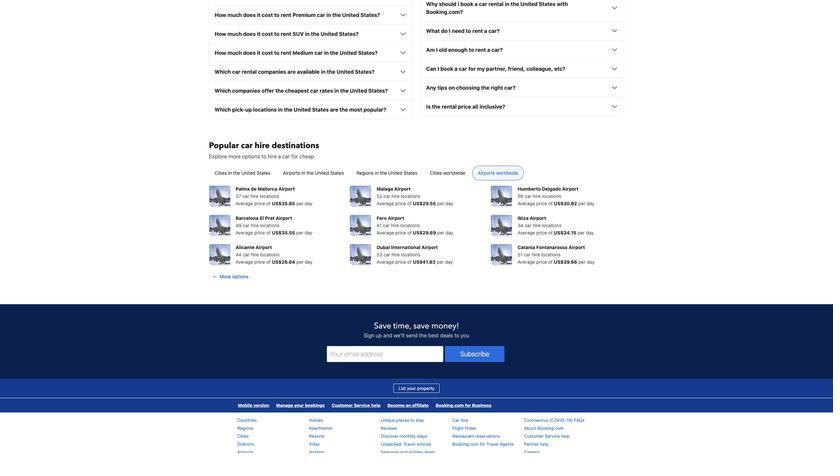 Task type: locate. For each thing, give the bounding box(es) containing it.
for inside navigation
[[465, 403, 471, 409]]

day right us$34.15
[[586, 230, 594, 236]]

finder
[[465, 426, 477, 432]]

3 which from the top
[[215, 107, 231, 113]]

of inside "humberto delgado airport 56 car hire locations average price of us$30.82 per day"
[[549, 201, 553, 207]]

1 horizontal spatial customer service help link
[[524, 434, 570, 440]]

1 horizontal spatial up
[[376, 333, 382, 339]]

about booking.com link
[[524, 426, 564, 432]]

for left my in the right top of the page
[[469, 66, 476, 72]]

airport up us$35.85
[[279, 186, 295, 192]]

how much does it cost to rent medium car in the united states?
[[215, 50, 378, 56]]

i
[[458, 1, 460, 7], [449, 28, 451, 34], [436, 47, 438, 53], [438, 66, 439, 72]]

1 vertical spatial it
[[257, 31, 261, 37]]

states inside button
[[330, 170, 344, 176]]

discover monthly stays link
[[381, 434, 428, 440]]

0 vertical spatial car?
[[489, 28, 500, 34]]

1 horizontal spatial airports
[[478, 170, 495, 176]]

to right enough
[[469, 47, 474, 53]]

of down delgado
[[549, 201, 553, 207]]

help right partner
[[540, 442, 549, 448]]

1 how from the top
[[215, 12, 226, 18]]

your right list
[[407, 386, 416, 392]]

navigation containing mobile version
[[235, 399, 495, 413]]

0 vertical spatial companies
[[258, 69, 286, 75]]

per right us$34.15
[[578, 230, 585, 236]]

how much does it cost to rent premium car in the united states? button
[[215, 11, 407, 19]]

to up cities in the united states
[[262, 154, 266, 160]]

1 vertical spatial customer
[[524, 434, 544, 440]]

locations down international on the bottom
[[401, 252, 421, 258]]

average down 41
[[377, 230, 394, 236]]

faqs
[[574, 418, 585, 424]]

locations inside malaga airport 52 car hire locations average price of us$29.55 per day
[[401, 194, 420, 199]]

day right us$29.55
[[446, 201, 454, 207]]

does for how much does it cost to rent medium car in the united states?
[[243, 50, 256, 56]]

reservations
[[476, 434, 500, 440]]

1 vertical spatial up
[[376, 333, 382, 339]]

book inside why should i book a car rental in the united states with booking.com?
[[461, 1, 474, 7]]

navigation
[[235, 399, 495, 413]]

to right need
[[466, 28, 471, 34]]

hire inside "faro airport 41 car hire locations average price of us$29.69 per day"
[[391, 223, 399, 229]]

rent up my in the right top of the page
[[476, 47, 486, 53]]

the inside button
[[307, 170, 314, 176]]

much for how much does it cost to rent premium car in the united states?
[[228, 12, 242, 18]]

0 vertical spatial help
[[371, 403, 381, 409]]

1 vertical spatial your
[[294, 403, 304, 409]]

2 airports from the left
[[478, 170, 495, 176]]

price inside ibiza airport 34 car hire locations average price of us$34.15 per day
[[537, 230, 547, 236]]

2 vertical spatial does
[[243, 50, 256, 56]]

1 horizontal spatial customer
[[524, 434, 544, 440]]

0 horizontal spatial worldwide
[[444, 170, 465, 176]]

airports in the united states button
[[278, 166, 350, 181]]

average down 37 at the left top of the page
[[236, 201, 253, 207]]

per right us$41.83
[[437, 260, 444, 265]]

1 vertical spatial booking.com
[[538, 426, 564, 432]]

0 vertical spatial rental
[[489, 1, 504, 7]]

37
[[236, 194, 241, 199]]

3 much from the top
[[228, 50, 242, 56]]

2 vertical spatial help
[[540, 442, 549, 448]]

0 vertical spatial does
[[243, 12, 256, 18]]

medium
[[293, 50, 313, 56]]

the down more
[[233, 170, 240, 176]]

airports worldwide button
[[472, 166, 524, 181]]

average inside "humberto delgado airport 56 car hire locations average price of us$30.82 per day"
[[518, 201, 535, 207]]

cost inside how much does it cost to rent premium car in the united states? "dropdown button"
[[262, 12, 273, 18]]

cheap car hire in ibiza airport - ibz image
[[491, 215, 513, 237]]

the inside save time, save money! sign up and we'll send the best deals to you
[[419, 333, 427, 339]]

states inside button
[[257, 170, 271, 176]]

it inside "dropdown button"
[[257, 12, 261, 18]]

which for which pick-up locations in the united states are the most popular?
[[215, 107, 231, 113]]

friend,
[[508, 66, 525, 72]]

of left "us$29.69" on the bottom
[[408, 230, 412, 236]]

1 horizontal spatial regions
[[357, 170, 374, 176]]

regions down countries 'link'
[[237, 426, 254, 432]]

hire inside malaga airport 52 car hire locations average price of us$29.55 per day
[[392, 194, 400, 199]]

locations down the mallorca
[[260, 194, 279, 199]]

barcelona el prat airport 49 car hire locations average price of us$35.55 per day
[[236, 216, 313, 236]]

book right can
[[441, 66, 454, 72]]

locations up us$29.55
[[401, 194, 420, 199]]

what
[[426, 28, 440, 34]]

2 vertical spatial how
[[215, 50, 226, 56]]

1 cost from the top
[[262, 12, 273, 18]]

dubai international airport 53 car hire locations average price of us$41.83 per day
[[377, 245, 453, 265]]

help inside customer service help "link"
[[371, 403, 381, 409]]

become an affiliate
[[388, 403, 429, 409]]

of inside alicante airport 44 car hire locations average price of us$26.64 per day
[[266, 260, 271, 265]]

help left become
[[371, 403, 381, 409]]

0 vertical spatial up
[[245, 107, 252, 113]]

it for premium
[[257, 12, 261, 18]]

1 vertical spatial how
[[215, 31, 226, 37]]

1 horizontal spatial your
[[407, 386, 416, 392]]

average down 44
[[236, 260, 253, 265]]

your for bookings
[[294, 403, 304, 409]]

become an affiliate link
[[384, 399, 432, 413]]

2 vertical spatial it
[[257, 50, 261, 56]]

car? up the partner,
[[492, 47, 503, 53]]

the down the cheapest
[[284, 107, 293, 113]]

price down delgado
[[537, 201, 547, 207]]

ibiza
[[518, 216, 529, 221]]

worldwide for airports worldwide
[[497, 170, 518, 176]]

states inside why should i book a car rental in the united states with booking.com?
[[539, 1, 556, 7]]

what do i need to rent a car?
[[426, 28, 500, 34]]

2 worldwide from the left
[[497, 170, 518, 176]]

the inside "dropdown button"
[[333, 12, 341, 18]]

airport inside palma de mallorca airport 37 car hire locations average price of us$35.85 per day
[[279, 186, 295, 192]]

airport down "us$29.69" on the bottom
[[422, 245, 438, 251]]

car?
[[489, 28, 500, 34], [492, 47, 503, 53], [505, 85, 516, 91]]

average down 53
[[377, 260, 394, 265]]

2 horizontal spatial cities
[[430, 170, 442, 176]]

to up how much does it cost to rent suv in the united states?
[[274, 12, 280, 18]]

which companies offer the cheapest car rates in the united states? button
[[215, 87, 407, 95]]

hire inside palma de mallorca airport 37 car hire locations average price of us$35.85 per day
[[251, 194, 259, 199]]

per right us$26.64
[[297, 260, 304, 265]]

0 horizontal spatial up
[[245, 107, 252, 113]]

much inside "dropdown button"
[[228, 12, 242, 18]]

day right us$30.82
[[587, 201, 595, 207]]

cities in the united states
[[215, 170, 271, 176]]

regions up cheap car hire in malaga airport - agp image
[[357, 170, 374, 176]]

2 vertical spatial rental
[[442, 104, 457, 110]]

airport inside catania fontanarossa airport 51 car hire locations average price of us$39.66 per day
[[569, 245, 585, 251]]

per right us$39.66
[[579, 260, 586, 265]]

us$29.55
[[413, 201, 436, 207]]

2 horizontal spatial help
[[561, 434, 570, 440]]

hire inside catania fontanarossa airport 51 car hire locations average price of us$39.66 per day
[[532, 252, 540, 258]]

cost for medium
[[262, 50, 273, 56]]

0 vertical spatial book
[[461, 1, 474, 7]]

a
[[475, 1, 478, 7], [484, 28, 488, 34], [487, 47, 491, 53], [455, 66, 458, 72], [278, 154, 281, 160]]

per inside malaga airport 52 car hire locations average price of us$29.55 per day
[[437, 201, 445, 207]]

2 which from the top
[[215, 88, 231, 94]]

1 horizontal spatial service
[[545, 434, 560, 440]]

2 it from the top
[[257, 31, 261, 37]]

Your email address email field
[[327, 347, 444, 363]]

to down how much does it cost to rent suv in the united states?
[[274, 50, 280, 56]]

0 horizontal spatial service
[[354, 403, 370, 409]]

locations inside barcelona el prat airport 49 car hire locations average price of us$35.55 per day
[[260, 223, 280, 229]]

41
[[377, 223, 382, 229]]

1 much from the top
[[228, 12, 242, 18]]

1 vertical spatial rental
[[242, 69, 257, 75]]

the up 'how much does it cost to rent suv in the united states?' dropdown button
[[333, 12, 341, 18]]

help down 19)
[[561, 434, 570, 440]]

1 vertical spatial companies
[[232, 88, 260, 94]]

0 vertical spatial much
[[228, 12, 242, 18]]

palma
[[236, 186, 250, 192]]

average inside palma de mallorca airport 37 car hire locations average price of us$35.85 per day
[[236, 201, 253, 207]]

in up what do i need to rent a car? dropdown button
[[505, 1, 510, 7]]

2 vertical spatial cost
[[262, 50, 273, 56]]

cities inside button
[[215, 170, 227, 176]]

the down the cheap
[[307, 170, 314, 176]]

are down rates
[[330, 107, 338, 113]]

day right us$35.85
[[305, 201, 313, 207]]

of inside dubai international airport 53 car hire locations average price of us$41.83 per day
[[408, 260, 412, 265]]

cheap car hire in palma de mallorca airport - pmi image
[[209, 186, 230, 207]]

the down 'how much does it cost to rent suv in the united states?' dropdown button
[[330, 50, 339, 56]]

average down 34
[[518, 230, 535, 236]]

how
[[215, 12, 226, 18], [215, 31, 226, 37], [215, 50, 226, 56]]

homes
[[309, 418, 323, 424]]

does for how much does it cost to rent premium car in the united states?
[[243, 12, 256, 18]]

in down the cheap
[[302, 170, 305, 176]]

to left stay
[[411, 418, 415, 424]]

to inside 'how much does it cost to rent suv in the united states?' dropdown button
[[274, 31, 280, 37]]

0 horizontal spatial customer
[[332, 403, 353, 409]]

car hire flight finder restaurant reservations booking.com for travel agents
[[453, 418, 514, 448]]

to inside what do i need to rent a car? dropdown button
[[466, 28, 471, 34]]

56
[[518, 194, 524, 199]]

rent right need
[[473, 28, 483, 34]]

car? for am i old enough to rent a car?
[[492, 47, 503, 53]]

i inside why should i book a car rental in the united states with booking.com?
[[458, 1, 460, 7]]

0 vertical spatial cost
[[262, 12, 273, 18]]

0 horizontal spatial travel
[[404, 442, 416, 448]]

for inside car hire flight finder restaurant reservations booking.com for travel agents
[[480, 442, 486, 448]]

locations up us$26.64
[[260, 252, 280, 258]]

a down why should i book a car rental in the united states with booking.com?
[[484, 28, 488, 34]]

districts
[[237, 442, 254, 448]]

much
[[228, 12, 242, 18], [228, 31, 242, 37], [228, 50, 242, 56]]

to left suv
[[274, 31, 280, 37]]

cheap car hire in catania fontanarossa airport - cta image
[[491, 245, 513, 266]]

of down the mallorca
[[266, 201, 271, 207]]

1 worldwide from the left
[[444, 170, 465, 176]]

a down destinations
[[278, 154, 281, 160]]

1 vertical spatial much
[[228, 31, 242, 37]]

locations down delgado
[[542, 194, 562, 199]]

united inside button
[[388, 170, 403, 176]]

1 vertical spatial customer service help link
[[524, 434, 570, 440]]

day inside catania fontanarossa airport 51 car hire locations average price of us$39.66 per day
[[587, 260, 595, 265]]

should
[[439, 1, 457, 7]]

locations up "us$29.69" on the bottom
[[400, 223, 420, 229]]

in down which companies offer the cheapest car rates in the united states?
[[278, 107, 283, 113]]

travel inside unique places to stay reviews discover monthly stays unpacked: travel articles
[[404, 442, 416, 448]]

how much does it cost to rent suv in the united states? button
[[215, 30, 407, 38]]

tab list containing cities in the united states
[[204, 166, 630, 181]]

save
[[413, 321, 430, 332]]

2 cost from the top
[[262, 31, 273, 37]]

2 vertical spatial much
[[228, 50, 242, 56]]

per right us$35.85
[[297, 201, 304, 207]]

price down international on the bottom
[[396, 260, 406, 265]]

per inside "faro airport 41 car hire locations average price of us$29.69 per day"
[[438, 230, 445, 236]]

0 vertical spatial customer
[[332, 403, 353, 409]]

3 does from the top
[[243, 50, 256, 56]]

cost up how much does it cost to rent suv in the united states?
[[262, 12, 273, 18]]

53
[[377, 252, 383, 258]]

faro
[[377, 216, 387, 221]]

locations inside "faro airport 41 car hire locations average price of us$29.69 per day"
[[400, 223, 420, 229]]

am
[[426, 47, 435, 53]]

0 horizontal spatial customer service help link
[[329, 399, 384, 413]]

price up international on the bottom
[[396, 230, 406, 236]]

car inside malaga airport 52 car hire locations average price of us$29.55 per day
[[384, 194, 390, 199]]

in inside airports in the united states button
[[302, 170, 305, 176]]

0 vertical spatial your
[[407, 386, 416, 392]]

rental for which car rental companies are available in the united states?
[[242, 69, 257, 75]]

airport right the malaga
[[395, 186, 411, 192]]

0 vertical spatial regions
[[357, 170, 374, 176]]

book right should
[[461, 1, 474, 7]]

airports up cheap car hire in humberto delgado airport - lis "image" on the right of the page
[[478, 170, 495, 176]]

customer inside "link"
[[332, 403, 353, 409]]

per right us$29.55
[[437, 201, 445, 207]]

locations inside catania fontanarossa airport 51 car hire locations average price of us$39.66 per day
[[541, 252, 561, 258]]

per inside alicante airport 44 car hire locations average price of us$26.64 per day
[[297, 260, 304, 265]]

of left us$34.15
[[549, 230, 553, 236]]

per inside palma de mallorca airport 37 car hire locations average price of us$35.85 per day
[[297, 201, 304, 207]]

up inside save time, save money! sign up and we'll send the best deals to you
[[376, 333, 382, 339]]

which pick-up locations in the united states are the most popular?
[[215, 107, 387, 113]]

does for how much does it cost to rent suv in the united states?
[[243, 31, 256, 37]]

i left old
[[436, 47, 438, 53]]

price inside palma de mallorca airport 37 car hire locations average price of us$35.85 per day
[[254, 201, 265, 207]]

to inside how much does it cost to rent medium car in the united states? dropdown button
[[274, 50, 280, 56]]

fontanarossa
[[537, 245, 568, 251]]

1 airports from the left
[[283, 170, 300, 176]]

rent left premium
[[281, 12, 291, 18]]

car inside why should i book a car rental in the united states with booking.com?
[[479, 1, 487, 7]]

airport
[[279, 186, 295, 192], [395, 186, 411, 192], [562, 186, 579, 192], [276, 216, 292, 221], [388, 216, 404, 221], [530, 216, 546, 221], [256, 245, 272, 251], [422, 245, 438, 251], [569, 245, 585, 251]]

states? inside "dropdown button"
[[361, 12, 380, 18]]

1 horizontal spatial cities
[[237, 434, 249, 440]]

1 vertical spatial which
[[215, 88, 231, 94]]

per right us$30.82
[[579, 201, 586, 207]]

worldwide inside button
[[497, 170, 518, 176]]

help
[[371, 403, 381, 409], [561, 434, 570, 440], [540, 442, 549, 448]]

list
[[399, 386, 406, 392]]

hire inside alicante airport 44 car hire locations average price of us$26.64 per day
[[251, 252, 259, 258]]

1 does from the top
[[243, 12, 256, 18]]

ibiza airport 34 car hire locations average price of us$34.15 per day
[[518, 216, 594, 236]]

1 horizontal spatial are
[[330, 107, 338, 113]]

1 vertical spatial car?
[[492, 47, 503, 53]]

0 horizontal spatial regions
[[237, 426, 254, 432]]

cost for suv
[[262, 31, 273, 37]]

price up the fontanarossa
[[537, 230, 547, 236]]

how for how much does it cost to rent medium car in the united states?
[[215, 50, 226, 56]]

options inside button
[[232, 274, 249, 280]]

cities for cities in the united states
[[215, 170, 227, 176]]

sign
[[364, 333, 375, 339]]

discover
[[381, 434, 398, 440]]

customer up partner
[[524, 434, 544, 440]]

states for regions in the united states
[[404, 170, 417, 176]]

for
[[469, 66, 476, 72], [291, 154, 298, 160], [465, 403, 471, 409], [480, 442, 486, 448]]

3 it from the top
[[257, 50, 261, 56]]

states inside button
[[404, 170, 417, 176]]

to inside unique places to stay reviews discover monthly stays unpacked: travel articles
[[411, 418, 415, 424]]

0 vertical spatial how
[[215, 12, 226, 18]]

locations inside dubai international airport 53 car hire locations average price of us$41.83 per day
[[401, 252, 421, 258]]

2 travel from the left
[[487, 442, 499, 448]]

hire inside dubai international airport 53 car hire locations average price of us$41.83 per day
[[392, 252, 400, 258]]

0 vertical spatial which
[[215, 69, 231, 75]]

list your property
[[399, 386, 435, 392]]

0 vertical spatial are
[[288, 69, 296, 75]]

1 it from the top
[[257, 12, 261, 18]]

average inside alicante airport 44 car hire locations average price of us$26.64 per day
[[236, 260, 253, 265]]

per right us$35.55
[[296, 230, 304, 236]]

car inside catania fontanarossa airport 51 car hire locations average price of us$39.66 per day
[[524, 252, 531, 258]]

for down reservations
[[480, 442, 486, 448]]

price left us$29.55
[[396, 201, 406, 207]]

customer service help link for become an affiliate
[[329, 399, 384, 413]]

agents
[[500, 442, 514, 448]]

of left us$29.55
[[408, 201, 412, 207]]

1 horizontal spatial worldwide
[[497, 170, 518, 176]]

list your property link
[[394, 384, 440, 394]]

us$34.15
[[554, 230, 577, 236]]

unpacked: travel articles link
[[381, 442, 432, 448]]

2 much from the top
[[228, 31, 242, 37]]

options
[[242, 154, 260, 160], [232, 274, 249, 280]]

1 horizontal spatial rental
[[442, 104, 457, 110]]

barcelona
[[236, 216, 259, 221]]

2 horizontal spatial rental
[[489, 1, 504, 7]]

0 vertical spatial it
[[257, 12, 261, 18]]

rent inside "dropdown button"
[[281, 12, 291, 18]]

1 which from the top
[[215, 69, 231, 75]]

average down 56
[[518, 201, 535, 207]]

cost left suv
[[262, 31, 273, 37]]

in right medium on the top of the page
[[324, 50, 329, 56]]

0 horizontal spatial rental
[[242, 69, 257, 75]]

best
[[428, 333, 439, 339]]

i right do
[[449, 28, 451, 34]]

cities down 'regions' "link"
[[237, 434, 249, 440]]

price up el
[[254, 201, 265, 207]]

airport right alicante
[[256, 245, 272, 251]]

how for how much does it cost to rent suv in the united states?
[[215, 31, 226, 37]]

2 vertical spatial booking.com
[[453, 442, 479, 448]]

up
[[245, 107, 252, 113], [376, 333, 382, 339]]

tips
[[438, 85, 447, 91]]

1 horizontal spatial book
[[461, 1, 474, 7]]

1 horizontal spatial help
[[540, 442, 549, 448]]

service inside "link"
[[354, 403, 370, 409]]

i right should
[[458, 1, 460, 7]]

1 vertical spatial service
[[545, 434, 560, 440]]

malaga
[[377, 186, 393, 192]]

rental for is the rental price all inclusive?
[[442, 104, 457, 110]]

0 horizontal spatial cities
[[215, 170, 227, 176]]

airport right prat
[[276, 216, 292, 221]]

in right premium
[[327, 12, 331, 18]]

of inside malaga airport 52 car hire locations average price of us$29.55 per day
[[408, 201, 412, 207]]

0 vertical spatial service
[[354, 403, 370, 409]]

which for which companies offer the cheapest car rates in the united states?
[[215, 88, 231, 94]]

available
[[297, 69, 320, 75]]

property
[[417, 386, 435, 392]]

2 vertical spatial which
[[215, 107, 231, 113]]

car
[[453, 418, 460, 424]]

monthly
[[400, 434, 416, 440]]

alicante
[[236, 245, 255, 251]]

locations down prat
[[260, 223, 280, 229]]

it
[[257, 12, 261, 18], [257, 31, 261, 37], [257, 50, 261, 56]]

1 vertical spatial does
[[243, 31, 256, 37]]

1 vertical spatial regions
[[237, 426, 254, 432]]

which companies offer the cheapest car rates in the united states?
[[215, 88, 388, 94]]

popular?
[[364, 107, 387, 113]]

1 vertical spatial help
[[561, 434, 570, 440]]

booking.com down coronavirus (covid-19) faqs link
[[538, 426, 564, 432]]

0 horizontal spatial airports
[[283, 170, 300, 176]]

el
[[260, 216, 264, 221]]

1 horizontal spatial travel
[[487, 442, 499, 448]]

us$35.85
[[272, 201, 295, 207]]

in inside 'how much does it cost to rent suv in the united states?' dropdown button
[[305, 31, 310, 37]]

1 vertical spatial cost
[[262, 31, 273, 37]]

locations inside ibiza airport 34 car hire locations average price of us$34.15 per day
[[542, 223, 562, 229]]

price down el
[[254, 230, 265, 236]]

customer service help link
[[329, 399, 384, 413], [524, 434, 570, 440]]

average down 49
[[236, 230, 253, 236]]

0 vertical spatial options
[[242, 154, 260, 160]]

in inside which car rental companies are available in the united states? dropdown button
[[321, 69, 326, 75]]

airport inside barcelona el prat airport 49 car hire locations average price of us$35.55 per day
[[276, 216, 292, 221]]

1 travel from the left
[[404, 442, 416, 448]]

3 cost from the top
[[262, 50, 273, 56]]

why
[[426, 1, 438, 7]]

affiliate
[[412, 403, 429, 409]]

of left us$41.83
[[408, 260, 412, 265]]

(covid-
[[550, 418, 567, 424]]

of inside ibiza airport 34 car hire locations average price of us$34.15 per day
[[549, 230, 553, 236]]

companies inside dropdown button
[[258, 69, 286, 75]]

in right available
[[321, 69, 326, 75]]

villas
[[309, 442, 320, 448]]

tab list
[[204, 166, 630, 181]]

0 horizontal spatial help
[[371, 403, 381, 409]]

1 vertical spatial options
[[232, 274, 249, 280]]

0 vertical spatial customer service help link
[[329, 399, 384, 413]]

the right suv
[[311, 31, 320, 37]]

cheap car hire in faro airport - fao image
[[350, 215, 372, 237]]

companies up pick-
[[232, 88, 260, 94]]

airport inside "faro airport 41 car hire locations average price of us$29.69 per day"
[[388, 216, 404, 221]]

manage
[[276, 403, 293, 409]]

stays
[[417, 434, 428, 440]]

3 how from the top
[[215, 50, 226, 56]]

airport right 'ibiza'
[[530, 216, 546, 221]]

0 horizontal spatial book
[[441, 66, 454, 72]]

2 how from the top
[[215, 31, 226, 37]]

airport inside malaga airport 52 car hire locations average price of us$29.55 per day
[[395, 186, 411, 192]]

cities worldwide button
[[424, 166, 471, 181]]

navigation inside save time, save money! "footer"
[[235, 399, 495, 413]]

0 horizontal spatial your
[[294, 403, 304, 409]]

2 does from the top
[[243, 31, 256, 37]]

airport right faro
[[388, 216, 404, 221]]

car inside ibiza airport 34 car hire locations average price of us$34.15 per day
[[525, 223, 532, 229]]

airport up us$30.82
[[562, 186, 579, 192]]



Task type: vqa. For each thing, say whether or not it's contained in the screenshot.


Task type: describe. For each thing, give the bounding box(es) containing it.
how much does it cost to rent suv in the united states?
[[215, 31, 359, 37]]

for inside popular car hire destinations explore more options to hire a car for cheap
[[291, 154, 298, 160]]

car inside "dropdown button"
[[317, 12, 325, 18]]

united inside button
[[241, 170, 256, 176]]

hire inside barcelona el prat airport 49 car hire locations average price of us$35.55 per day
[[251, 223, 259, 229]]

it for medium
[[257, 50, 261, 56]]

is the rental price all inclusive?
[[426, 104, 505, 110]]

for inside dropdown button
[[469, 66, 476, 72]]

of inside barcelona el prat airport 49 car hire locations average price of us$35.55 per day
[[266, 230, 271, 236]]

hire inside ibiza airport 34 car hire locations average price of us$34.15 per day
[[533, 223, 541, 229]]

0 vertical spatial booking.com
[[436, 403, 464, 409]]

villas link
[[309, 442, 320, 448]]

us$35.55
[[272, 230, 295, 236]]

cheap car hire in alicante airport - alc image
[[209, 245, 230, 266]]

apartments
[[309, 426, 333, 432]]

mobile
[[238, 403, 252, 409]]

humberto delgado airport 56 car hire locations average price of us$30.82 per day
[[518, 186, 595, 207]]

service inside coronavirus (covid-19) faqs about booking.com customer service help partner help
[[545, 434, 560, 440]]

car inside "faro airport 41 car hire locations average price of us$29.69 per day"
[[383, 223, 390, 229]]

1 vertical spatial book
[[441, 66, 454, 72]]

a up can i book a car for my partner, friend, colleague, etc? on the right
[[487, 47, 491, 53]]

worldwide for cities worldwide
[[444, 170, 465, 176]]

average inside ibiza airport 34 car hire locations average price of us$34.15 per day
[[518, 230, 535, 236]]

premium
[[293, 12, 316, 18]]

much for how much does it cost to rent medium car in the united states?
[[228, 50, 242, 56]]

unique places to stay reviews discover monthly stays unpacked: travel articles
[[381, 418, 432, 448]]

us$26.64
[[272, 260, 295, 265]]

homes apartments resorts villas
[[309, 418, 333, 448]]

it for suv
[[257, 31, 261, 37]]

cheap car hire in humberto delgado airport - lis image
[[491, 186, 513, 207]]

average inside "faro airport 41 car hire locations average price of us$29.69 per day"
[[377, 230, 394, 236]]

booking.com inside coronavirus (covid-19) faqs about booking.com customer service help partner help
[[538, 426, 564, 432]]

airports for airports in the united states
[[283, 170, 300, 176]]

in inside how much does it cost to rent medium car in the united states? dropdown button
[[324, 50, 329, 56]]

up inside which pick-up locations in the united states are the most popular? dropdown button
[[245, 107, 252, 113]]

coronavirus (covid-19) faqs about booking.com customer service help partner help
[[524, 418, 585, 448]]

customer service help link for partner help
[[524, 434, 570, 440]]

regions inside button
[[357, 170, 374, 176]]

an
[[406, 403, 411, 409]]

the left "right"
[[481, 85, 490, 91]]

subscribe
[[461, 351, 490, 358]]

to inside save time, save money! sign up and we'll send the best deals to you
[[455, 333, 460, 339]]

locations inside palma de mallorca airport 37 car hire locations average price of us$35.85 per day
[[260, 194, 279, 199]]

states? inside 'dropdown button'
[[369, 88, 388, 94]]

the inside button
[[380, 170, 387, 176]]

a down enough
[[455, 66, 458, 72]]

locations inside "humberto delgado airport 56 car hire locations average price of us$30.82 per day"
[[542, 194, 562, 199]]

catania
[[518, 245, 535, 251]]

regions link
[[237, 426, 254, 432]]

day inside "humberto delgado airport 56 car hire locations average price of us$30.82 per day"
[[587, 201, 595, 207]]

choosing
[[456, 85, 480, 91]]

cheap car hire in barcelona el prat airport - bcn image
[[209, 215, 230, 237]]

delgado
[[542, 186, 561, 192]]

in inside 'which companies offer the cheapest car rates in the united states?' 'dropdown button'
[[334, 88, 339, 94]]

airport inside ibiza airport 34 car hire locations average price of us$34.15 per day
[[530, 216, 546, 221]]

subscribe button
[[445, 347, 505, 363]]

hire inside "humberto delgado airport 56 car hire locations average price of us$30.82 per day"
[[533, 194, 541, 199]]

booking.com for travel agents link
[[453, 442, 514, 448]]

save time, save money! footer
[[0, 305, 834, 454]]

rent for how much does it cost to rent medium car in the united states?
[[281, 50, 291, 56]]

popular car hire destinations explore more options to hire a car for cheap
[[209, 141, 319, 160]]

we'll
[[394, 333, 405, 339]]

of inside catania fontanarossa airport 51 car hire locations average price of us$39.66 per day
[[549, 260, 553, 265]]

44
[[236, 252, 242, 258]]

de
[[251, 186, 257, 192]]

price inside dubai international airport 53 car hire locations average price of us$41.83 per day
[[396, 260, 406, 265]]

the left most
[[340, 107, 348, 113]]

pick-
[[232, 107, 245, 113]]

save
[[374, 321, 391, 332]]

enough
[[448, 47, 468, 53]]

states for airports in the united states
[[330, 170, 344, 176]]

day inside ibiza airport 34 car hire locations average price of us$34.15 per day
[[586, 230, 594, 236]]

is
[[426, 104, 431, 110]]

in inside how much does it cost to rent premium car in the united states? "dropdown button"
[[327, 12, 331, 18]]

am i old enough to rent a car?
[[426, 47, 503, 53]]

day inside dubai international airport 53 car hire locations average price of us$41.83 per day
[[445, 260, 453, 265]]

need
[[452, 28, 465, 34]]

rent for how much does it cost to rent premium car in the united states?
[[281, 12, 291, 18]]

alicante airport 44 car hire locations average price of us$26.64 per day
[[236, 245, 313, 265]]

per inside barcelona el prat airport 49 car hire locations average price of us$35.55 per day
[[296, 230, 304, 236]]

price inside malaga airport 52 car hire locations average price of us$29.55 per day
[[396, 201, 406, 207]]

version
[[254, 403, 269, 409]]

united inside why should i book a car rental in the united states with booking.com?
[[521, 1, 538, 7]]

which pick-up locations in the united states are the most popular? button
[[215, 106, 407, 114]]

price inside alicante airport 44 car hire locations average price of us$26.64 per day
[[254, 260, 265, 265]]

in inside regions in the united states button
[[375, 170, 379, 176]]

deals
[[440, 333, 453, 339]]

average inside barcelona el prat airport 49 car hire locations average price of us$35.55 per day
[[236, 230, 253, 236]]

partner help link
[[524, 442, 549, 448]]

airport inside "humberto delgado airport 56 car hire locations average price of us$30.82 per day"
[[562, 186, 579, 192]]

mobile version link
[[235, 399, 273, 413]]

the inside why should i book a car rental in the united states with booking.com?
[[511, 1, 519, 7]]

reviews link
[[381, 426, 397, 432]]

save time, save money! sign up and we'll send the best deals to you
[[364, 321, 470, 339]]

hire inside car hire flight finder restaurant reservations booking.com for travel agents
[[461, 418, 468, 424]]

much for how much does it cost to rent suv in the united states?
[[228, 31, 242, 37]]

send
[[406, 333, 418, 339]]

booking.com for business link
[[433, 399, 495, 413]]

manage your bookings link
[[273, 399, 328, 413]]

countries link
[[237, 418, 257, 424]]

locations inside alicante airport 44 car hire locations average price of us$26.64 per day
[[260, 252, 280, 258]]

do
[[441, 28, 448, 34]]

right
[[491, 85, 503, 91]]

cheap car hire in dubai international airport - dxb image
[[350, 245, 372, 266]]

cheap car hire in malaga airport - agp image
[[350, 186, 372, 207]]

1 vertical spatial are
[[330, 107, 338, 113]]

more options button
[[209, 271, 251, 283]]

airports worldwide
[[478, 170, 518, 176]]

price inside dropdown button
[[458, 104, 471, 110]]

rent for how much does it cost to rent suv in the united states?
[[281, 31, 291, 37]]

rental inside why should i book a car rental in the united states with booking.com?
[[489, 1, 504, 7]]

to inside the am i old enough to rent a car? dropdown button
[[469, 47, 474, 53]]

day inside palma de mallorca airport 37 car hire locations average price of us$35.85 per day
[[305, 201, 313, 207]]

car hire link
[[453, 418, 468, 424]]

day inside alicante airport 44 car hire locations average price of us$26.64 per day
[[305, 260, 313, 265]]

airport inside alicante airport 44 car hire locations average price of us$26.64 per day
[[256, 245, 272, 251]]

united inside button
[[315, 170, 329, 176]]

price inside barcelona el prat airport 49 car hire locations average price of us$35.55 per day
[[254, 230, 265, 236]]

is the rental price all inclusive? button
[[426, 103, 619, 111]]

become
[[388, 403, 405, 409]]

the up rates
[[327, 69, 336, 75]]

suv
[[293, 31, 304, 37]]

19)
[[567, 418, 573, 424]]

restaurant reservations link
[[453, 434, 500, 440]]

resorts
[[309, 434, 325, 440]]

cities in the united states button
[[209, 166, 276, 181]]

cities for cities worldwide
[[430, 170, 442, 176]]

day inside "faro airport 41 car hire locations average price of us$29.69 per day"
[[446, 230, 454, 236]]

all
[[473, 104, 479, 110]]

us$39.66
[[554, 260, 577, 265]]

my
[[477, 66, 485, 72]]

how for how much does it cost to rent premium car in the united states?
[[215, 12, 226, 18]]

price inside "humberto delgado airport 56 car hire locations average price of us$30.82 per day"
[[537, 201, 547, 207]]

palma de mallorca airport 37 car hire locations average price of us$35.85 per day
[[236, 186, 313, 207]]

us$29.69
[[413, 230, 436, 236]]

can i book a car for my partner, friend, colleague, etc? button
[[426, 65, 619, 73]]

2 vertical spatial car?
[[505, 85, 516, 91]]

car inside barcelona el prat airport 49 car hire locations average price of us$35.55 per day
[[243, 223, 250, 229]]

apartments link
[[309, 426, 333, 432]]

on
[[449, 85, 455, 91]]

your for property
[[407, 386, 416, 392]]

restaurant
[[453, 434, 474, 440]]

car? for what do i need to rent a car?
[[489, 28, 500, 34]]

regions inside 'countries regions cities districts'
[[237, 426, 254, 432]]

cities inside 'countries regions cities districts'
[[237, 434, 249, 440]]

offer
[[262, 88, 274, 94]]

average inside dubai international airport 53 car hire locations average price of us$41.83 per day
[[377, 260, 394, 265]]

in inside cities in the united states button
[[228, 170, 232, 176]]

mallorca
[[258, 186, 277, 192]]

the right is
[[432, 104, 441, 110]]

unique
[[381, 418, 395, 424]]

to inside popular car hire destinations explore more options to hire a car for cheap
[[262, 154, 266, 160]]

day inside barcelona el prat airport 49 car hire locations average price of us$35.55 per day
[[305, 230, 313, 236]]

old
[[439, 47, 447, 53]]

airports for airports worldwide
[[478, 170, 495, 176]]

us$41.83
[[413, 260, 436, 265]]

homes link
[[309, 418, 323, 424]]

price inside "faro airport 41 car hire locations average price of us$29.69 per day"
[[396, 230, 406, 236]]

airport inside dubai international airport 53 car hire locations average price of us$41.83 per day
[[422, 245, 438, 251]]

articles
[[417, 442, 432, 448]]

prat
[[265, 216, 275, 221]]

per inside ibiza airport 34 car hire locations average price of us$34.15 per day
[[578, 230, 585, 236]]

can
[[426, 66, 437, 72]]

how much does it cost to rent premium car in the united states?
[[215, 12, 380, 18]]

cheapest
[[285, 88, 309, 94]]

in inside why should i book a car rental in the united states with booking.com?
[[505, 1, 510, 7]]

what do i need to rent a car? button
[[426, 27, 619, 35]]

the right rates
[[340, 88, 349, 94]]

0 horizontal spatial are
[[288, 69, 296, 75]]

united inside "dropdown button"
[[342, 12, 359, 18]]

in inside which pick-up locations in the united states are the most popular? dropdown button
[[278, 107, 283, 113]]

car inside alicante airport 44 car hire locations average price of us$26.64 per day
[[243, 252, 250, 258]]

explore
[[209, 154, 227, 160]]

malaga airport 52 car hire locations average price of us$29.55 per day
[[377, 186, 454, 207]]

why should i book a car rental in the united states with booking.com? button
[[426, 0, 619, 16]]

airports in the united states
[[283, 170, 344, 176]]

locations inside dropdown button
[[253, 107, 277, 113]]

price inside catania fontanarossa airport 51 car hire locations average price of us$39.66 per day
[[537, 260, 547, 265]]

which for which car rental companies are available in the united states?
[[215, 69, 231, 75]]

49
[[236, 223, 242, 229]]

which car rental companies are available in the united states?
[[215, 69, 375, 75]]

the right offer
[[276, 88, 284, 94]]

popular
[[209, 141, 239, 151]]

i right can
[[438, 66, 439, 72]]

manage your bookings
[[276, 403, 325, 409]]

can i book a car for my partner, friend, colleague, etc?
[[426, 66, 566, 72]]

booking.com for business
[[436, 403, 492, 409]]

travel inside car hire flight finder restaurant reservations booking.com for travel agents
[[487, 442, 499, 448]]

cost for premium
[[262, 12, 273, 18]]

car inside "humberto delgado airport 56 car hire locations average price of us$30.82 per day"
[[525, 194, 532, 199]]

of inside "faro airport 41 car hire locations average price of us$29.69 per day"
[[408, 230, 412, 236]]

states for cities in the united states
[[257, 170, 271, 176]]

united inside 'dropdown button'
[[350, 88, 367, 94]]



